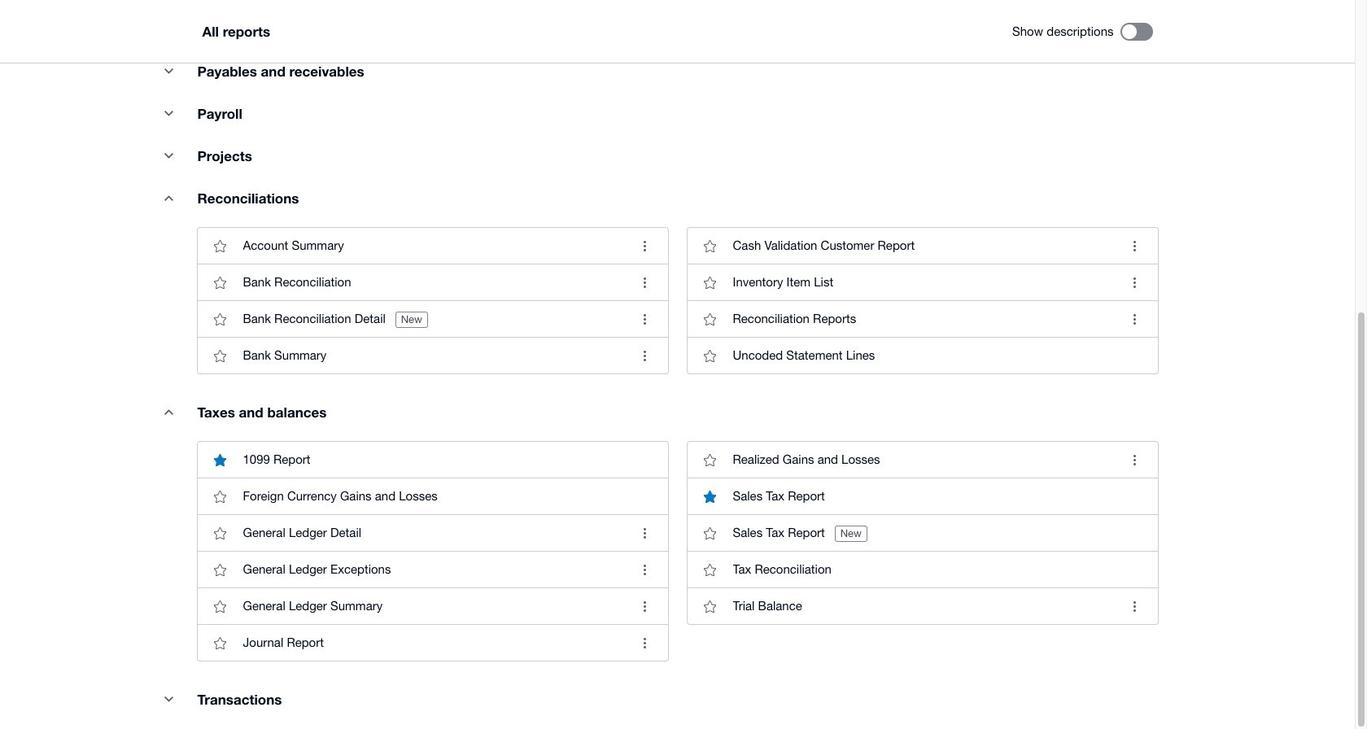 Task type: describe. For each thing, give the bounding box(es) containing it.
5 favorite image from the top
[[204, 627, 236, 659]]

collapse report group image
[[153, 683, 185, 716]]

4 favorite image from the top
[[204, 554, 236, 586]]

expand report group image for first more options image from the bottom
[[153, 396, 185, 428]]

1 favorite image from the top
[[204, 230, 236, 262]]

2 favorite image from the top
[[204, 303, 236, 335]]

2 favorite image from the top
[[204, 480, 236, 513]]

1 collapse report group image from the top
[[153, 55, 185, 87]]

1 more options image from the top
[[1119, 230, 1151, 262]]



Task type: locate. For each thing, give the bounding box(es) containing it.
collapse report group image
[[153, 55, 185, 87], [153, 97, 185, 130], [153, 139, 185, 172]]

3 more options image from the top
[[1119, 444, 1151, 476]]

3 favorite image from the top
[[204, 517, 236, 549]]

1 favorite image from the top
[[204, 266, 236, 299]]

2 vertical spatial collapse report group image
[[153, 139, 185, 172]]

3 favorite image from the top
[[204, 340, 236, 372]]

1 vertical spatial collapse report group image
[[153, 97, 185, 130]]

1 more options image from the top
[[1119, 303, 1151, 335]]

more options image
[[1119, 303, 1151, 335], [1119, 590, 1151, 623]]

expand report group image
[[153, 182, 185, 214], [153, 396, 185, 428]]

expand report group image for 3rd more options image from the bottom
[[153, 182, 185, 214]]

0 vertical spatial more options image
[[1119, 303, 1151, 335]]

0 vertical spatial collapse report group image
[[153, 55, 185, 87]]

4 favorite image from the top
[[204, 590, 236, 623]]

2 more options image from the top
[[1119, 590, 1151, 623]]

favorite image
[[204, 266, 236, 299], [204, 480, 236, 513], [204, 517, 236, 549], [204, 590, 236, 623]]

0 vertical spatial more options image
[[1119, 230, 1151, 262]]

1 vertical spatial more options image
[[1119, 266, 1151, 299]]

2 vertical spatial more options image
[[1119, 444, 1151, 476]]

more options image
[[1119, 230, 1151, 262], [1119, 266, 1151, 299], [1119, 444, 1151, 476]]

1 vertical spatial more options image
[[1119, 590, 1151, 623]]

3 collapse report group image from the top
[[153, 139, 185, 172]]

2 expand report group image from the top
[[153, 396, 185, 428]]

favorite image
[[204, 230, 236, 262], [204, 303, 236, 335], [204, 340, 236, 372], [204, 554, 236, 586], [204, 627, 236, 659]]

0 vertical spatial expand report group image
[[153, 182, 185, 214]]

remove favorite image
[[204, 444, 236, 476]]

2 collapse report group image from the top
[[153, 97, 185, 130]]

2 more options image from the top
[[1119, 266, 1151, 299]]

1 vertical spatial expand report group image
[[153, 396, 185, 428]]

1 expand report group image from the top
[[153, 182, 185, 214]]



Task type: vqa. For each thing, say whether or not it's contained in the screenshot.
have on the top left of the page
no



